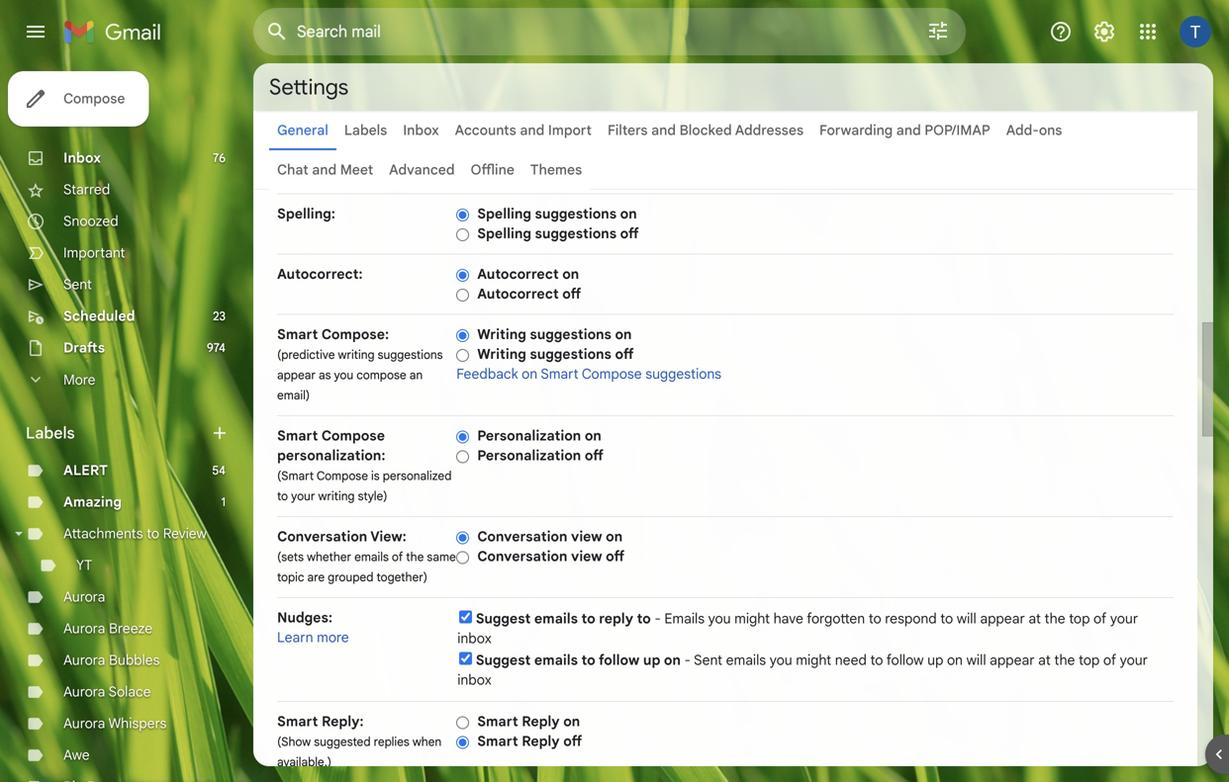 Task type: describe. For each thing, give the bounding box(es) containing it.
conversation for conversation view off
[[477, 548, 567, 566]]

aurora bubbles link
[[63, 652, 160, 669]]

ons
[[1039, 122, 1062, 139]]

bubbles
[[109, 652, 160, 669]]

labels for labels heading
[[26, 424, 75, 443]]

aurora solace link
[[63, 684, 151, 701]]

(show
[[277, 735, 311, 750]]

themes
[[530, 161, 582, 179]]

aurora for aurora breeze
[[63, 620, 105, 638]]

attachments to review
[[63, 525, 207, 543]]

more
[[63, 371, 95, 389]]

54
[[212, 464, 226, 478]]

attachments
[[63, 525, 143, 543]]

topic
[[277, 570, 304, 585]]

starred
[[63, 181, 110, 198]]

follow inside - sent emails you might need to follow up on will appear at the top of your inbox
[[886, 652, 924, 669]]

accounts
[[455, 122, 516, 139]]

suggest emails to reply to
[[476, 611, 651, 628]]

advanced search options image
[[918, 11, 958, 50]]

blocked
[[679, 122, 732, 139]]

off for smart reply on
[[563, 733, 582, 751]]

conversation view off
[[477, 548, 625, 566]]

labels for labels link
[[344, 122, 387, 139]]

0 horizontal spatial inbox link
[[63, 149, 101, 167]]

aurora link
[[63, 589, 105, 606]]

Spelling suggestions off radio
[[456, 227, 469, 242]]

23
[[213, 309, 226, 324]]

is
[[371, 469, 380, 484]]

main menu image
[[24, 20, 47, 44]]

suggested
[[314, 735, 371, 750]]

off up writing suggestions on
[[562, 285, 581, 303]]

to right reply
[[637, 611, 651, 628]]

feedback on smart compose suggestions link
[[456, 366, 721, 383]]

personalization off
[[477, 447, 603, 465]]

smart reply off
[[477, 733, 582, 751]]

appear inside - sent emails you might need to follow up on will appear at the top of your inbox
[[990, 652, 1035, 669]]

are
[[307, 570, 325, 585]]

of inside conversation view: (sets whether emails of the same topic are grouped together)
[[392, 550, 403, 565]]

advanced
[[389, 161, 455, 179]]

you inside '- emails you might have forgotten to respond to will appear at the top of your inbox'
[[708, 611, 731, 628]]

filters and blocked addresses
[[608, 122, 804, 139]]

important link
[[63, 244, 125, 262]]

will inside '- emails you might have forgotten to respond to will appear at the top of your inbox'
[[957, 611, 976, 628]]

yt
[[76, 557, 92, 574]]

smart for smart reply: (show suggested replies when available.)
[[277, 713, 318, 731]]

1
[[221, 495, 226, 510]]

writing for writing suggestions on
[[477, 326, 526, 343]]

appear inside '- emails you might have forgotten to respond to will appear at the top of your inbox'
[[980, 611, 1025, 628]]

at inside - sent emails you might need to follow up on will appear at the top of your inbox
[[1038, 652, 1051, 669]]

when
[[412, 735, 442, 750]]

labels heading
[[26, 424, 210, 443]]

top inside - sent emails you might need to follow up on will appear at the top of your inbox
[[1079, 652, 1100, 669]]

compose inside button
[[63, 90, 125, 107]]

together)
[[377, 570, 428, 585]]

breeze
[[109, 620, 153, 638]]

need
[[835, 652, 867, 669]]

more
[[317, 629, 349, 647]]

spelling:
[[277, 205, 335, 223]]

suggestions for spelling suggestions off
[[535, 225, 617, 242]]

review
[[163, 525, 207, 543]]

settings image
[[1092, 20, 1116, 44]]

reply:
[[322, 713, 364, 731]]

- emails you might have forgotten to respond to will appear at the top of your inbox
[[457, 611, 1138, 648]]

smart down writing suggestions off at the top
[[541, 366, 579, 383]]

scheduled link
[[63, 308, 135, 325]]

personalization on
[[477, 427, 602, 445]]

smart compose personalization: (smart compose is personalized to your writing style)
[[277, 427, 452, 504]]

might inside - sent emails you might need to follow up on will appear at the top of your inbox
[[796, 652, 831, 669]]

to inside smart compose personalization: (smart compose is personalized to your writing style)
[[277, 489, 288, 504]]

aurora bubbles
[[63, 652, 160, 669]]

suggest for suggest emails to reply to
[[476, 611, 531, 628]]

autocorrect for autocorrect off
[[477, 285, 559, 303]]

smart reply on
[[477, 713, 580, 731]]

add-
[[1006, 122, 1039, 139]]

support image
[[1049, 20, 1073, 44]]

Personalization on radio
[[456, 430, 469, 445]]

alert
[[63, 462, 108, 479]]

more button
[[0, 364, 237, 396]]

sent inside labels navigation
[[63, 276, 92, 293]]

Conversation view on radio
[[456, 531, 469, 546]]

general
[[277, 122, 328, 139]]

and for chat
[[312, 161, 337, 179]]

autocorrect:
[[277, 266, 363, 283]]

conversation view: (sets whether emails of the same topic are grouped together)
[[277, 528, 456, 585]]

autocorrect off
[[477, 285, 581, 303]]

writing inside smart compose: (predictive writing suggestions appear as you compose an email)
[[338, 348, 375, 363]]

meet
[[340, 161, 373, 179]]

learn more link
[[277, 629, 349, 647]]

nudges: learn more
[[277, 610, 349, 647]]

suggest for suggest emails to follow up on
[[476, 652, 531, 669]]

- sent emails you might need to follow up on will appear at the top of your inbox
[[457, 652, 1148, 689]]

suggestions for writing suggestions on
[[530, 326, 611, 343]]

974
[[207, 341, 226, 356]]

Autocorrect off radio
[[456, 288, 469, 303]]

writing inside smart compose personalization: (smart compose is personalized to your writing style)
[[318, 489, 355, 504]]

filters
[[608, 122, 648, 139]]

amazing link
[[63, 494, 122, 511]]

gmail image
[[63, 12, 171, 51]]

personalization:
[[277, 447, 385, 465]]

you inside - sent emails you might need to follow up on will appear at the top of your inbox
[[770, 652, 792, 669]]

autocorrect on
[[477, 266, 579, 283]]

whether
[[307, 550, 351, 565]]

drafts
[[63, 339, 105, 357]]

personalized
[[383, 469, 452, 484]]

forwarding
[[819, 122, 893, 139]]

emails up suggest emails to follow up on
[[534, 611, 578, 628]]

awe
[[63, 747, 90, 764]]

to inside labels navigation
[[147, 525, 159, 543]]

chat and meet link
[[277, 161, 373, 179]]

pop/imap
[[925, 122, 990, 139]]

alert link
[[63, 462, 108, 479]]

replies
[[374, 735, 409, 750]]

on inside - sent emails you might need to follow up on will appear at the top of your inbox
[[947, 652, 963, 669]]

import
[[548, 122, 592, 139]]

compose button
[[8, 71, 149, 127]]

advanced link
[[389, 161, 455, 179]]

snoozed
[[63, 213, 118, 230]]

accounts and import
[[455, 122, 592, 139]]

have
[[773, 611, 803, 628]]

aurora breeze
[[63, 620, 153, 638]]

writing suggestions off
[[477, 346, 634, 363]]

nudges:
[[277, 610, 332, 627]]

aurora breeze link
[[63, 620, 153, 638]]

inbox inside '- emails you might have forgotten to respond to will appear at the top of your inbox'
[[457, 630, 492, 648]]

suggestions for spelling suggestions on
[[535, 205, 617, 223]]

offline link
[[471, 161, 514, 179]]

personalization for personalization off
[[477, 447, 581, 465]]

aurora for aurora solace
[[63, 684, 105, 701]]

email)
[[277, 388, 310, 403]]

writing for writing suggestions off
[[477, 346, 526, 363]]

Writing suggestions off radio
[[456, 348, 469, 363]]

up inside - sent emails you might need to follow up on will appear at the top of your inbox
[[927, 652, 943, 669]]

compose
[[357, 368, 406, 383]]

snoozed link
[[63, 213, 118, 230]]

spelling suggestions on
[[477, 205, 637, 223]]

Autocorrect on radio
[[456, 268, 469, 283]]

the inside '- emails you might have forgotten to respond to will appear at the top of your inbox'
[[1045, 611, 1065, 628]]

view for off
[[571, 548, 602, 566]]

respond
[[885, 611, 937, 628]]



Task type: vqa. For each thing, say whether or not it's contained in the screenshot.
SPELL CHECK toolbar
no



Task type: locate. For each thing, give the bounding box(es) containing it.
Writing suggestions on radio
[[456, 328, 469, 343]]

smart for smart compose personalization: (smart compose is personalized to your writing style)
[[277, 427, 318, 445]]

0 vertical spatial spelling
[[477, 205, 531, 223]]

smart for smart reply on
[[477, 713, 518, 731]]

inbox
[[457, 630, 492, 648], [457, 672, 492, 689]]

1 horizontal spatial follow
[[886, 652, 924, 669]]

might inside '- emails you might have forgotten to respond to will appear at the top of your inbox'
[[734, 611, 770, 628]]

follow
[[599, 652, 640, 669], [886, 652, 924, 669]]

0 vertical spatial at
[[1028, 611, 1041, 628]]

0 vertical spatial personalization
[[477, 427, 581, 445]]

smart right smart reply on option
[[477, 713, 518, 731]]

view down 'conversation view on'
[[571, 548, 602, 566]]

1 follow from the left
[[599, 652, 640, 669]]

and left import
[[520, 122, 545, 139]]

view for on
[[571, 528, 602, 546]]

and for forwarding
[[896, 122, 921, 139]]

reply
[[599, 611, 633, 628]]

emails down suggest emails to reply to
[[534, 652, 578, 669]]

2 view from the top
[[571, 548, 602, 566]]

off for conversation view on
[[606, 548, 625, 566]]

0 vertical spatial inbox link
[[403, 122, 439, 139]]

1 view from the top
[[571, 528, 602, 546]]

- for sent
[[684, 652, 691, 669]]

0 vertical spatial inbox
[[403, 122, 439, 139]]

smart
[[277, 326, 318, 343], [541, 366, 579, 383], [277, 427, 318, 445], [277, 713, 318, 731], [477, 713, 518, 731], [477, 733, 518, 751]]

76
[[213, 151, 226, 166]]

5 aurora from the top
[[63, 715, 105, 733]]

suggest down conversation view off
[[476, 611, 531, 628]]

1 vertical spatial sent
[[694, 652, 722, 669]]

compose down personalization:
[[317, 469, 368, 484]]

available.)
[[277, 756, 332, 770]]

0 horizontal spatial up
[[643, 652, 660, 669]]

Search mail text field
[[297, 22, 871, 42]]

0 vertical spatial suggest
[[476, 611, 531, 628]]

labels
[[344, 122, 387, 139], [26, 424, 75, 443]]

1 vertical spatial inbox link
[[63, 149, 101, 167]]

smart up (predictive
[[277, 326, 318, 343]]

2 suggest from the top
[[476, 652, 531, 669]]

feedback on smart compose suggestions
[[456, 366, 721, 383]]

will inside - sent emails you might need to follow up on will appear at the top of your inbox
[[966, 652, 986, 669]]

and right filters
[[651, 122, 676, 139]]

off down the smart reply on
[[563, 733, 582, 751]]

filters and blocked addresses link
[[608, 122, 804, 139]]

appear inside smart compose: (predictive writing suggestions appear as you compose an email)
[[277, 368, 316, 383]]

1 autocorrect from the top
[[477, 266, 559, 283]]

view:
[[370, 528, 406, 546]]

1 vertical spatial of
[[1094, 611, 1107, 628]]

your inside '- emails you might have forgotten to respond to will appear at the top of your inbox'
[[1110, 611, 1138, 628]]

emails
[[354, 550, 389, 565], [534, 611, 578, 628], [534, 652, 578, 669], [726, 652, 766, 669]]

emails down '- emails you might have forgotten to respond to will appear at the top of your inbox' in the bottom of the page
[[726, 652, 766, 669]]

0 vertical spatial writing
[[338, 348, 375, 363]]

sent inside - sent emails you might need to follow up on will appear at the top of your inbox
[[694, 652, 722, 669]]

1 horizontal spatial -
[[684, 652, 691, 669]]

smart reply: (show suggested replies when available.)
[[277, 713, 442, 770]]

aurora whispers
[[63, 715, 167, 733]]

forwarding and pop/imap
[[819, 122, 990, 139]]

smart for smart reply off
[[477, 733, 518, 751]]

3 aurora from the top
[[63, 652, 105, 669]]

might down '- emails you might have forgotten to respond to will appear at the top of your inbox' in the bottom of the page
[[796, 652, 831, 669]]

1 horizontal spatial you
[[708, 611, 731, 628]]

inbox up starred link
[[63, 149, 101, 167]]

1 vertical spatial view
[[571, 548, 602, 566]]

your
[[291, 489, 315, 504], [1110, 611, 1138, 628], [1120, 652, 1148, 669]]

1 horizontal spatial inbox link
[[403, 122, 439, 139]]

1 vertical spatial appear
[[980, 611, 1025, 628]]

1 vertical spatial writing
[[318, 489, 355, 504]]

2 personalization from the top
[[477, 447, 581, 465]]

suggest emails to follow up on
[[476, 652, 681, 669]]

conversation down 'conversation view on'
[[477, 548, 567, 566]]

smart up personalization:
[[277, 427, 318, 445]]

writing
[[338, 348, 375, 363], [318, 489, 355, 504]]

inbox link up starred link
[[63, 149, 101, 167]]

Spelling suggestions on radio
[[456, 208, 469, 222]]

to right respond
[[940, 611, 953, 628]]

1 vertical spatial autocorrect
[[477, 285, 559, 303]]

sent link
[[63, 276, 92, 293]]

emails down view:
[[354, 550, 389, 565]]

- down emails
[[684, 652, 691, 669]]

conversation for conversation view: (sets whether emails of the same topic are grouped together)
[[277, 528, 367, 546]]

0 vertical spatial view
[[571, 528, 602, 546]]

aurora up aurora solace
[[63, 652, 105, 669]]

reply down the smart reply on
[[522, 733, 560, 751]]

follow down respond
[[886, 652, 924, 669]]

suggest up the smart reply on
[[476, 652, 531, 669]]

0 vertical spatial will
[[957, 611, 976, 628]]

inbox inside - sent emails you might need to follow up on will appear at the top of your inbox
[[457, 672, 492, 689]]

emails inside - sent emails you might need to follow up on will appear at the top of your inbox
[[726, 652, 766, 669]]

to left respond
[[869, 611, 881, 628]]

of
[[392, 550, 403, 565], [1094, 611, 1107, 628], [1103, 652, 1116, 669]]

inbox up smart reply on option
[[457, 672, 492, 689]]

the inside conversation view: (sets whether emails of the same topic are grouped together)
[[406, 550, 424, 565]]

feedback
[[456, 366, 518, 383]]

you down '- emails you might have forgotten to respond to will appear at the top of your inbox' in the bottom of the page
[[770, 652, 792, 669]]

and
[[520, 122, 545, 139], [651, 122, 676, 139], [896, 122, 921, 139], [312, 161, 337, 179]]

conversation up whether
[[277, 528, 367, 546]]

you right as
[[334, 368, 353, 383]]

style)
[[358, 489, 387, 504]]

smart for smart compose: (predictive writing suggestions appear as you compose an email)
[[277, 326, 318, 343]]

inbox up advanced link
[[403, 122, 439, 139]]

and left pop/imap
[[896, 122, 921, 139]]

0 vertical spatial labels
[[344, 122, 387, 139]]

to left reply
[[581, 611, 595, 628]]

settings
[[269, 73, 348, 101]]

autocorrect up autocorrect off
[[477, 266, 559, 283]]

aurora down yt link
[[63, 589, 105, 606]]

drafts link
[[63, 339, 105, 357]]

to left review
[[147, 525, 159, 543]]

0 vertical spatial reply
[[522, 713, 560, 731]]

0 horizontal spatial sent
[[63, 276, 92, 293]]

of inside - sent emails you might need to follow up on will appear at the top of your inbox
[[1103, 652, 1116, 669]]

will
[[957, 611, 976, 628], [966, 652, 986, 669]]

0 horizontal spatial labels
[[26, 424, 75, 443]]

off down spelling suggestions on
[[620, 225, 639, 242]]

to down (smart
[[277, 489, 288, 504]]

suggest
[[476, 611, 531, 628], [476, 652, 531, 669]]

spelling for spelling suggestions off
[[477, 225, 531, 242]]

aurora down aurora link
[[63, 620, 105, 638]]

suggestions for writing suggestions off
[[530, 346, 611, 363]]

2 vertical spatial appear
[[990, 652, 1035, 669]]

- inside '- emails you might have forgotten to respond to will appear at the top of your inbox'
[[654, 611, 661, 628]]

the
[[406, 550, 424, 565], [1045, 611, 1065, 628], [1054, 652, 1075, 669]]

reply for on
[[522, 713, 560, 731]]

addresses
[[735, 122, 804, 139]]

0 vertical spatial top
[[1069, 611, 1090, 628]]

personalization down personalization on
[[477, 447, 581, 465]]

spelling right spelling suggestions on radio
[[477, 205, 531, 223]]

and for accounts
[[520, 122, 545, 139]]

- inside - sent emails you might need to follow up on will appear at the top of your inbox
[[684, 652, 691, 669]]

chat and meet
[[277, 161, 373, 179]]

writing suggestions on
[[477, 326, 632, 343]]

reply for off
[[522, 733, 560, 751]]

labels up meet
[[344, 122, 387, 139]]

and for filters
[[651, 122, 676, 139]]

1 vertical spatial labels
[[26, 424, 75, 443]]

None search field
[[253, 8, 966, 55]]

smart inside the smart reply: (show suggested replies when available.)
[[277, 713, 318, 731]]

solace
[[108, 684, 151, 701]]

1 vertical spatial your
[[1110, 611, 1138, 628]]

autocorrect down the autocorrect on
[[477, 285, 559, 303]]

inbox link up advanced link
[[403, 122, 439, 139]]

1 up from the left
[[643, 652, 660, 669]]

writing right writing suggestions on option
[[477, 326, 526, 343]]

reply up smart reply off
[[522, 713, 560, 731]]

up down suggest emails to reply to
[[643, 652, 660, 669]]

0 horizontal spatial follow
[[599, 652, 640, 669]]

1 vertical spatial top
[[1079, 652, 1100, 669]]

writing
[[477, 326, 526, 343], [477, 346, 526, 363]]

1 vertical spatial personalization
[[477, 447, 581, 465]]

smart up (show
[[277, 713, 318, 731]]

0 vertical spatial sent
[[63, 276, 92, 293]]

forwarding and pop/imap link
[[819, 122, 990, 139]]

None checkbox
[[459, 653, 472, 665]]

appear
[[277, 368, 316, 383], [980, 611, 1025, 628], [990, 652, 1035, 669]]

smart inside smart compose: (predictive writing suggestions appear as you compose an email)
[[277, 326, 318, 343]]

general link
[[277, 122, 328, 139]]

might left have
[[734, 611, 770, 628]]

writing left style)
[[318, 489, 355, 504]]

1 vertical spatial inbox
[[63, 149, 101, 167]]

2 reply from the top
[[522, 733, 560, 751]]

- for emails
[[654, 611, 661, 628]]

sent down important link
[[63, 276, 92, 293]]

aurora for aurora link
[[63, 589, 105, 606]]

1 vertical spatial you
[[708, 611, 731, 628]]

emails
[[664, 611, 705, 628]]

off down personalization on
[[585, 447, 603, 465]]

0 vertical spatial -
[[654, 611, 661, 628]]

1 horizontal spatial inbox
[[403, 122, 439, 139]]

1 vertical spatial spelling
[[477, 225, 531, 242]]

spelling
[[477, 205, 531, 223], [477, 225, 531, 242]]

aurora for aurora bubbles
[[63, 652, 105, 669]]

- left emails
[[654, 611, 661, 628]]

0 vertical spatial appear
[[277, 368, 316, 383]]

-
[[654, 611, 661, 628], [684, 652, 691, 669]]

2 vertical spatial your
[[1120, 652, 1148, 669]]

1 horizontal spatial might
[[796, 652, 831, 669]]

1 vertical spatial writing
[[477, 346, 526, 363]]

sent down emails
[[694, 652, 722, 669]]

1 suggest from the top
[[476, 611, 531, 628]]

1 vertical spatial inbox
[[457, 672, 492, 689]]

at inside '- emails you might have forgotten to respond to will appear at the top of your inbox'
[[1028, 611, 1041, 628]]

emails inside conversation view: (sets whether emails of the same topic are grouped together)
[[354, 550, 389, 565]]

offline
[[471, 161, 514, 179]]

2 follow from the left
[[886, 652, 924, 669]]

labels link
[[344, 122, 387, 139]]

1 vertical spatial -
[[684, 652, 691, 669]]

4 aurora from the top
[[63, 684, 105, 701]]

0 vertical spatial you
[[334, 368, 353, 383]]

personalization up personalization off
[[477, 427, 581, 445]]

you right emails
[[708, 611, 731, 628]]

1 vertical spatial at
[[1038, 652, 1051, 669]]

aurora up awe
[[63, 715, 105, 733]]

inbox inside labels navigation
[[63, 149, 101, 167]]

1 horizontal spatial sent
[[694, 652, 722, 669]]

and right chat
[[312, 161, 337, 179]]

of inside '- emails you might have forgotten to respond to will appear at the top of your inbox'
[[1094, 611, 1107, 628]]

add-ons link
[[1006, 122, 1062, 139]]

off
[[620, 225, 639, 242], [562, 285, 581, 303], [615, 346, 634, 363], [585, 447, 603, 465], [606, 548, 625, 566], [563, 733, 582, 751]]

None checkbox
[[459, 611, 472, 624]]

spelling right 'spelling suggestions off' "option"
[[477, 225, 531, 242]]

spelling suggestions off
[[477, 225, 639, 242]]

on
[[620, 205, 637, 223], [562, 266, 579, 283], [615, 326, 632, 343], [522, 366, 537, 383], [585, 427, 602, 445], [606, 528, 623, 546], [664, 652, 681, 669], [947, 652, 963, 669], [563, 713, 580, 731]]

0 horizontal spatial -
[[654, 611, 661, 628]]

yt link
[[76, 557, 92, 574]]

1 horizontal spatial up
[[927, 652, 943, 669]]

to down suggest emails to reply to
[[581, 652, 595, 669]]

1 vertical spatial reply
[[522, 733, 560, 751]]

to right need
[[870, 652, 883, 669]]

spelling for spelling suggestions on
[[477, 205, 531, 223]]

up down respond
[[927, 652, 943, 669]]

2 vertical spatial the
[[1054, 652, 1075, 669]]

off up feedback on smart compose suggestions
[[615, 346, 634, 363]]

1 spelling from the top
[[477, 205, 531, 223]]

2 horizontal spatial you
[[770, 652, 792, 669]]

smart compose: (predictive writing suggestions appear as you compose an email)
[[277, 326, 443, 403]]

the inside - sent emails you might need to follow up on will appear at the top of your inbox
[[1054, 652, 1075, 669]]

labels navigation
[[0, 63, 253, 783]]

0 horizontal spatial might
[[734, 611, 770, 628]]

1 writing from the top
[[477, 326, 526, 343]]

awe link
[[63, 747, 90, 764]]

0 vertical spatial autocorrect
[[477, 266, 559, 283]]

Smart Reply on radio
[[456, 716, 469, 731]]

aurora whispers link
[[63, 715, 167, 733]]

Conversation view off radio
[[456, 551, 469, 565]]

personalization for personalization on
[[477, 427, 581, 445]]

conversation inside conversation view: (sets whether emails of the same topic are grouped together)
[[277, 528, 367, 546]]

compose
[[63, 90, 125, 107], [582, 366, 642, 383], [321, 427, 385, 445], [317, 469, 368, 484]]

aurora down aurora bubbles
[[63, 684, 105, 701]]

off for writing suggestions on
[[615, 346, 634, 363]]

1 vertical spatial suggest
[[476, 652, 531, 669]]

aurora for aurora whispers
[[63, 715, 105, 733]]

conversation view on
[[477, 528, 623, 546]]

1 vertical spatial will
[[966, 652, 986, 669]]

1 horizontal spatial labels
[[344, 122, 387, 139]]

conversation for conversation view on
[[477, 528, 567, 546]]

follow down reply
[[599, 652, 640, 669]]

top inside '- emails you might have forgotten to respond to will appear at the top of your inbox'
[[1069, 611, 1090, 628]]

scheduled
[[63, 308, 135, 325]]

Smart Reply off radio
[[456, 736, 469, 750]]

1 personalization from the top
[[477, 427, 581, 445]]

aurora solace
[[63, 684, 151, 701]]

1 reply from the top
[[522, 713, 560, 731]]

off up reply
[[606, 548, 625, 566]]

themes link
[[530, 161, 582, 179]]

Personalization off radio
[[456, 450, 469, 464]]

smart inside smart compose personalization: (smart compose is personalized to your writing style)
[[277, 427, 318, 445]]

1 inbox from the top
[[457, 630, 492, 648]]

0 horizontal spatial you
[[334, 368, 353, 383]]

0 vertical spatial inbox
[[457, 630, 492, 648]]

0 vertical spatial of
[[392, 550, 403, 565]]

your inside - sent emails you might need to follow up on will appear at the top of your inbox
[[1120, 652, 1148, 669]]

2 autocorrect from the top
[[477, 285, 559, 303]]

compose down writing suggestions off at the top
[[582, 366, 642, 383]]

you inside smart compose: (predictive writing suggestions appear as you compose an email)
[[334, 368, 353, 383]]

0 vertical spatial your
[[291, 489, 315, 504]]

2 aurora from the top
[[63, 620, 105, 638]]

writing up feedback
[[477, 346, 526, 363]]

0 vertical spatial writing
[[477, 326, 526, 343]]

0 vertical spatial might
[[734, 611, 770, 628]]

labels inside labels navigation
[[26, 424, 75, 443]]

1 aurora from the top
[[63, 589, 105, 606]]

autocorrect for autocorrect on
[[477, 266, 559, 283]]

your inside smart compose personalization: (smart compose is personalized to your writing style)
[[291, 489, 315, 504]]

inbox down conversation view off "radio"
[[457, 630, 492, 648]]

chat
[[277, 161, 308, 179]]

(predictive
[[277, 348, 335, 363]]

0 horizontal spatial inbox
[[63, 149, 101, 167]]

compose up personalization:
[[321, 427, 385, 445]]

labels up alert link
[[26, 424, 75, 443]]

0 vertical spatial the
[[406, 550, 424, 565]]

add-ons
[[1006, 122, 1062, 139]]

conversation up conversation view off
[[477, 528, 567, 546]]

1 vertical spatial the
[[1045, 611, 1065, 628]]

2 spelling from the top
[[477, 225, 531, 242]]

writing down the compose:
[[338, 348, 375, 363]]

off for spelling suggestions on
[[620, 225, 639, 242]]

view up conversation view off
[[571, 528, 602, 546]]

search mail image
[[259, 14, 295, 49]]

2 vertical spatial you
[[770, 652, 792, 669]]

2 up from the left
[[927, 652, 943, 669]]

2 inbox from the top
[[457, 672, 492, 689]]

2 writing from the top
[[477, 346, 526, 363]]

compose down gmail image in the left top of the page
[[63, 90, 125, 107]]

to inside - sent emails you might need to follow up on will appear at the top of your inbox
[[870, 652, 883, 669]]

smart right 'smart reply off' option
[[477, 733, 518, 751]]

2 vertical spatial of
[[1103, 652, 1116, 669]]

suggestions inside smart compose: (predictive writing suggestions appear as you compose an email)
[[378, 348, 443, 363]]

1 vertical spatial might
[[796, 652, 831, 669]]



